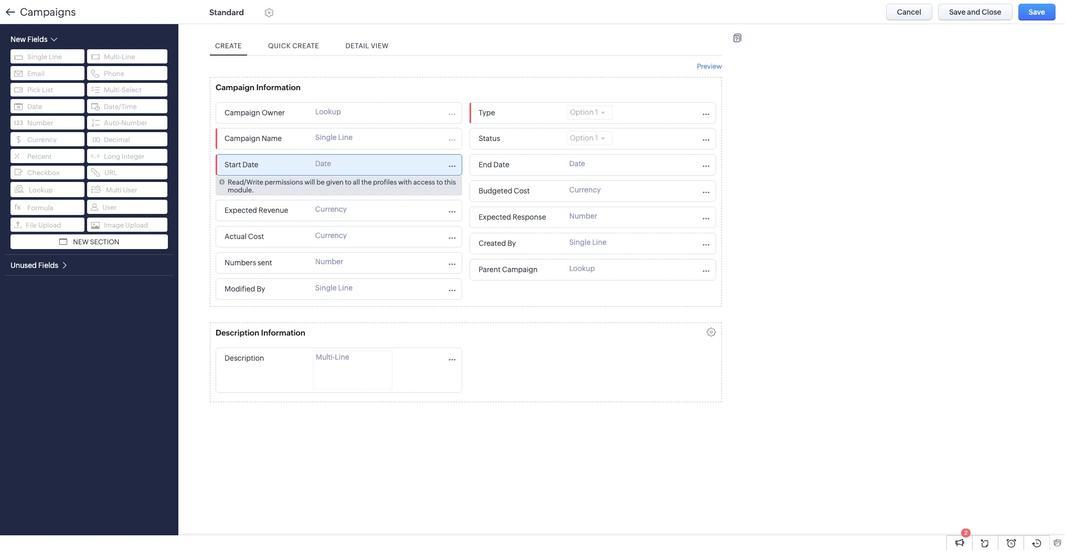 Task type: vqa. For each thing, say whether or not it's contained in the screenshot.
MULTI-
yes



Task type: locate. For each thing, give the bounding box(es) containing it.
0 horizontal spatial to
[[345, 179, 352, 186]]

user right multi
[[123, 186, 137, 194]]

date/time
[[104, 103, 137, 111]]

image
[[104, 221, 124, 229]]

None text field
[[222, 132, 308, 146], [222, 158, 308, 172], [476, 158, 562, 172], [476, 184, 562, 198], [222, 204, 308, 218], [476, 211, 562, 225], [222, 256, 308, 270], [222, 352, 308, 366], [222, 132, 308, 146], [222, 158, 308, 172], [476, 158, 562, 172], [476, 184, 562, 198], [222, 204, 308, 218], [476, 211, 562, 225], [222, 256, 308, 270], [222, 352, 308, 366]]

upload
[[38, 221, 61, 229], [125, 221, 148, 229]]

1 horizontal spatial upload
[[125, 221, 148, 229]]

1 horizontal spatial to
[[437, 179, 443, 186]]

line up phone
[[122, 53, 135, 61]]

multi- for select
[[104, 86, 122, 94]]

0 horizontal spatial upload
[[38, 221, 61, 229]]

create
[[215, 42, 242, 50], [293, 42, 319, 50]]

0 horizontal spatial create
[[215, 42, 242, 50]]

2 to from the left
[[437, 179, 443, 186]]

decimal
[[104, 136, 130, 144]]

date
[[27, 103, 42, 111]]

to
[[345, 179, 352, 186], [437, 179, 443, 186]]

long integer
[[104, 153, 145, 160]]

number down date/time
[[121, 119, 147, 127]]

single
[[27, 53, 47, 61]]

1 vertical spatial multi-
[[104, 86, 122, 94]]

None button
[[887, 4, 933, 20], [939, 4, 1013, 20], [1019, 4, 1056, 20], [887, 4, 933, 20], [939, 4, 1013, 20], [1019, 4, 1056, 20]]

line
[[49, 53, 62, 61], [122, 53, 135, 61]]

create right quick
[[293, 42, 319, 50]]

list
[[42, 86, 53, 94]]

auto-number
[[104, 119, 147, 127]]

select
[[122, 86, 142, 94]]

1 upload from the left
[[38, 221, 61, 229]]

the
[[362, 179, 372, 186]]

multi-
[[104, 53, 122, 61], [104, 86, 122, 94]]

upload for file upload
[[38, 221, 61, 229]]

standard
[[210, 8, 244, 17]]

number up currency
[[27, 119, 53, 127]]

module.
[[228, 186, 254, 194]]

2 upload from the left
[[125, 221, 148, 229]]

unused fields link
[[11, 261, 68, 270]]

1 horizontal spatial number
[[121, 119, 147, 127]]

line right single
[[49, 53, 62, 61]]

1 horizontal spatial create
[[293, 42, 319, 50]]

1 to from the left
[[345, 179, 352, 186]]

1 number from the left
[[27, 119, 53, 127]]

fields
[[38, 262, 58, 270]]

upload for image upload
[[125, 221, 148, 229]]

0 horizontal spatial line
[[49, 53, 62, 61]]

2 line from the left
[[122, 53, 135, 61]]

2 number from the left
[[121, 119, 147, 127]]

2
[[965, 530, 968, 537]]

user
[[123, 186, 137, 194], [102, 204, 117, 211]]

1 multi- from the top
[[104, 53, 122, 61]]

user down multi
[[102, 204, 117, 211]]

1 horizontal spatial user
[[123, 186, 137, 194]]

0 horizontal spatial user
[[102, 204, 117, 211]]

with
[[398, 179, 412, 186]]

upload right image
[[125, 221, 148, 229]]

multi-select
[[104, 86, 142, 94]]

section
[[90, 238, 119, 246]]

auto-
[[104, 119, 121, 127]]

this
[[445, 179, 456, 186]]

to left all
[[345, 179, 352, 186]]

multi- for line
[[104, 53, 122, 61]]

0 horizontal spatial number
[[27, 119, 53, 127]]

to left this
[[437, 179, 443, 186]]

0 vertical spatial multi-
[[104, 53, 122, 61]]

1 line from the left
[[49, 53, 62, 61]]

view
[[371, 42, 389, 50]]

phone
[[104, 70, 124, 77]]

detail view link
[[340, 37, 394, 55]]

number
[[27, 119, 53, 127], [121, 119, 147, 127]]

unused
[[11, 262, 37, 270]]

2 multi- from the top
[[104, 86, 122, 94]]

upload right file
[[38, 221, 61, 229]]

1 horizontal spatial line
[[122, 53, 135, 61]]

create down standard
[[215, 42, 242, 50]]

quick create link
[[263, 37, 325, 55]]

multi- up phone
[[104, 53, 122, 61]]

multi- down phone
[[104, 86, 122, 94]]

None text field
[[213, 80, 318, 95], [222, 106, 308, 120], [476, 106, 562, 120], [476, 132, 562, 146], [222, 230, 308, 244], [476, 237, 562, 251], [476, 263, 562, 277], [222, 282, 308, 297], [213, 326, 318, 340], [213, 80, 318, 95], [222, 106, 308, 120], [476, 106, 562, 120], [476, 132, 562, 146], [222, 230, 308, 244], [476, 237, 562, 251], [476, 263, 562, 277], [222, 282, 308, 297], [213, 326, 318, 340]]



Task type: describe. For each thing, give the bounding box(es) containing it.
long
[[104, 153, 120, 160]]

pick list
[[27, 86, 53, 94]]

multi user
[[106, 186, 137, 194]]

line for multi-line
[[122, 53, 135, 61]]

access
[[414, 179, 435, 186]]

permissions
[[265, 179, 303, 186]]

multi-line
[[104, 53, 135, 61]]

lookup
[[29, 186, 53, 194]]

line for single line
[[49, 53, 62, 61]]

checkbox
[[27, 169, 60, 177]]

preview
[[698, 62, 722, 70]]

read/write permissions will be given to all the profiles with access to this module.
[[228, 179, 456, 194]]

quick create
[[268, 42, 319, 50]]

detail view
[[346, 42, 389, 50]]

single line
[[27, 53, 62, 61]]

image upload
[[104, 221, 148, 229]]

profiles
[[373, 179, 397, 186]]

0 vertical spatial user
[[123, 186, 137, 194]]

email
[[27, 70, 45, 77]]

2 create from the left
[[293, 42, 319, 50]]

percent
[[27, 153, 52, 160]]

quick
[[268, 42, 291, 50]]

url
[[104, 169, 117, 177]]

1 create from the left
[[215, 42, 242, 50]]

unused fields
[[11, 262, 58, 270]]

campaigns
[[20, 6, 76, 18]]

pick
[[27, 86, 41, 94]]

integer
[[122, 153, 145, 160]]

detail
[[346, 42, 370, 50]]

formula
[[27, 204, 53, 212]]

file
[[26, 221, 37, 229]]

given
[[326, 179, 344, 186]]

new section
[[73, 238, 119, 246]]

new
[[73, 238, 89, 246]]

read/write
[[228, 179, 264, 186]]

1 vertical spatial user
[[102, 204, 117, 211]]

be
[[317, 179, 325, 186]]

multi
[[106, 186, 122, 194]]

create link
[[210, 37, 247, 55]]

will
[[305, 179, 315, 186]]

file upload
[[26, 221, 61, 229]]

currency
[[27, 136, 57, 144]]

all
[[353, 179, 360, 186]]



